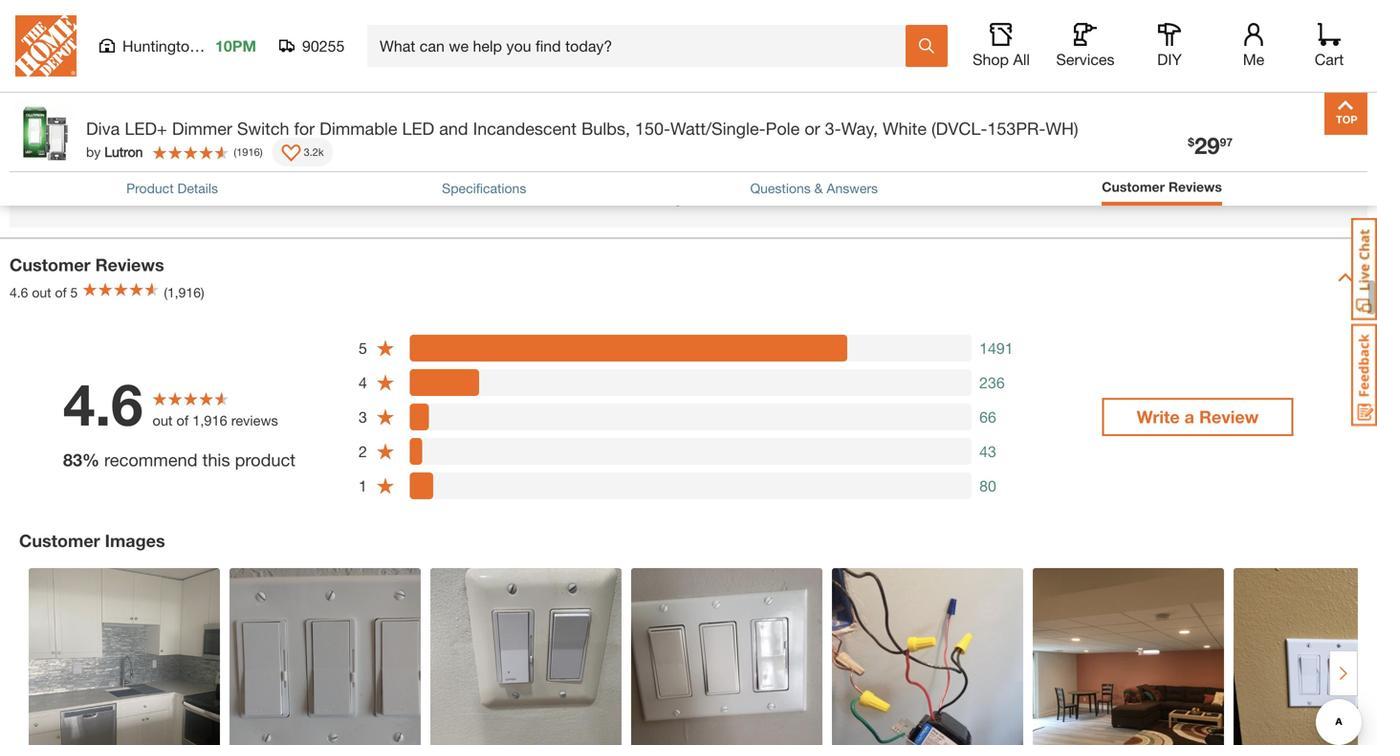 Task type: describe. For each thing, give the bounding box(es) containing it.
by lutron
[[86, 144, 143, 160]]

by for by lutron
[[86, 144, 101, 160]]

me
[[1243, 50, 1265, 68]]

4.6 out of 5
[[10, 285, 78, 300]]

0 vertical spatial this
[[1320, 21, 1348, 42]]

caret image
[[1338, 270, 1354, 285]]

live chat image
[[1352, 218, 1377, 320]]

star icon image for 4
[[376, 373, 395, 392]]

(
[[234, 146, 237, 158]]

hi!
[[42, 21, 63, 42]]

0 horizontal spatial 4
[[359, 374, 367, 392]]

watt/single-
[[671, 118, 766, 139]]

236
[[980, 374, 1005, 392]]

led
[[402, 118, 434, 139]]

1 horizontal spatial out
[[153, 412, 173, 428]]

83
[[63, 450, 82, 470]]

q:
[[19, 21, 37, 42]]

3
[[359, 408, 367, 426]]

83 % recommend this product
[[63, 450, 296, 470]]

white
[[883, 118, 927, 139]]

by for by lisa | nov 28, 2023
[[19, 56, 34, 72]]

difference
[[159, 21, 235, 42]]

2 vertical spatial customer
[[19, 530, 100, 551]]

diy button
[[1139, 23, 1200, 69]]

0 horizontal spatial wh)
[[424, 21, 457, 42]]

(1,916)
[[164, 285, 204, 300]]

90255
[[302, 37, 345, 55]]

3 the from the left
[[1007, 21, 1031, 42]]

0 vertical spatial customer reviews
[[1102, 179, 1222, 195]]

2 i from the left
[[1227, 21, 1232, 42]]

for
[[294, 118, 315, 139]]

services button
[[1055, 23, 1116, 69]]

1 for 1 answer
[[1225, 36, 1235, 56]]

q: hi! what is the difference between (dvcl-153pr-wh) and (dvcl-153ph-wh). i previously bought the (dvcl-153p-wh) and the (dvcl-153ph-wh), and i can't tell if this (dv
[[19, 21, 1377, 42]]

nov
[[75, 56, 99, 72]]

display image
[[282, 144, 301, 164]]

10pm
[[215, 37, 256, 55]]

28,
[[103, 56, 122, 72]]

all
[[1013, 50, 1030, 68]]

)
[[260, 146, 263, 158]]

2023
[[126, 56, 155, 72]]

reviews
[[231, 412, 278, 428]]

dimmer
[[172, 118, 232, 139]]

2 horizontal spatial wh)
[[1046, 118, 1079, 139]]

1 the from the left
[[130, 21, 154, 42]]

2 153ph- from the left
[[1092, 21, 1151, 42]]

top button
[[1325, 92, 1368, 135]]

1 for 1
[[359, 477, 367, 495]]

write a review button
[[1102, 398, 1294, 436]]

bulbs,
[[582, 118, 630, 139]]

1 horizontal spatial reviews
[[1169, 179, 1222, 195]]

shop all
[[973, 50, 1030, 68]]

0 vertical spatial customer
[[1102, 179, 1165, 195]]

or
[[805, 118, 820, 139]]

switch
[[237, 118, 289, 139]]

diy
[[1158, 50, 1182, 68]]

shop all button
[[971, 23, 1032, 69]]

&
[[815, 180, 823, 196]]

$
[[1188, 135, 1195, 149]]

specifications
[[442, 180, 526, 196]]

pole
[[766, 118, 800, 139]]

previously
[[662, 21, 740, 42]]

lisa
[[39, 56, 63, 72]]

customer images
[[19, 530, 165, 551]]

%
[[82, 450, 99, 470]]

showing 1 - 4 of 183
[[630, 190, 747, 206]]

3.2k
[[304, 146, 324, 158]]

star icon image for 5
[[376, 339, 395, 358]]

write
[[1137, 407, 1180, 427]]

diva led+ dimmer switch for dimmable led and incandescent bulbs, 150-watt/single-pole or 3-way, white (dvcl-153pr-wh)
[[86, 118, 1079, 139]]

images
[[105, 530, 165, 551]]

1 vertical spatial customer reviews
[[10, 254, 164, 275]]

$ 29 97
[[1188, 132, 1233, 159]]

lisa button
[[39, 54, 63, 74]]

150-
[[635, 118, 671, 139]]

lutron
[[104, 144, 143, 160]]

feedback link image
[[1352, 323, 1377, 427]]

out of 1,916 reviews
[[153, 412, 278, 428]]

bought
[[745, 21, 800, 42]]

can't
[[1236, 21, 1275, 42]]

shop
[[973, 50, 1009, 68]]

183
[[725, 190, 747, 206]]

cart
[[1315, 50, 1344, 68]]

write a review
[[1137, 407, 1259, 427]]

1 horizontal spatial wh)
[[936, 21, 969, 42]]

what
[[68, 21, 108, 42]]

recommend
[[104, 450, 198, 470]]

66
[[980, 408, 997, 426]]

1491
[[980, 339, 1014, 357]]

answers
[[827, 180, 878, 196]]

153p-
[[889, 21, 936, 42]]



Task type: vqa. For each thing, say whether or not it's contained in the screenshot.
the bottom Drip
no



Task type: locate. For each thing, give the bounding box(es) containing it.
way,
[[841, 118, 878, 139]]

3 star icon image from the top
[[376, 408, 395, 426]]

153pr- right 90255
[[366, 21, 424, 42]]

2 horizontal spatial of
[[710, 190, 721, 206]]

0 vertical spatial 5
[[70, 285, 78, 300]]

0 vertical spatial of
[[710, 190, 721, 206]]

this right if
[[1320, 21, 1348, 42]]

cart link
[[1309, 23, 1351, 69]]

1
[[1225, 36, 1235, 56], [686, 190, 693, 206], [359, 477, 367, 495]]

2 horizontal spatial the
[[1007, 21, 1031, 42]]

1 left me
[[1225, 36, 1235, 56]]

customer reviews down $
[[1102, 179, 1222, 195]]

2 vertical spatial 1
[[359, 477, 367, 495]]

incandescent
[[473, 118, 577, 139]]

0 horizontal spatial by
[[19, 56, 34, 72]]

1 vertical spatial of
[[55, 285, 67, 300]]

by
[[19, 56, 34, 72], [86, 144, 101, 160]]

1 horizontal spatial customer reviews
[[1102, 179, 1222, 195]]

1 horizontal spatial this
[[1320, 21, 1348, 42]]

by lisa | nov 28, 2023
[[19, 56, 155, 72]]

0 vertical spatial 1
[[1225, 36, 1235, 56]]

i left can't
[[1227, 21, 1232, 42]]

the up all
[[1007, 21, 1031, 42]]

0 horizontal spatial 153pr-
[[366, 21, 424, 42]]

a
[[1185, 407, 1195, 427]]

review
[[1200, 407, 1259, 427]]

1 vertical spatial 1
[[686, 190, 693, 206]]

1 star icon image from the top
[[376, 339, 395, 358]]

if
[[1307, 21, 1316, 42]]

0 vertical spatial reviews
[[1169, 179, 1222, 195]]

star icon image for 2
[[376, 442, 395, 461]]

4 up 3
[[359, 374, 367, 392]]

1 vertical spatial customer
[[10, 254, 91, 275]]

dimmable
[[320, 118, 397, 139]]

diva
[[86, 118, 120, 139]]

2 horizontal spatial 1
[[1225, 36, 1235, 56]]

tell
[[1279, 21, 1302, 42]]

product details
[[126, 180, 218, 196]]

3-
[[825, 118, 841, 139]]

1 vertical spatial 4
[[359, 374, 367, 392]]

29
[[1195, 132, 1220, 159]]

4
[[698, 190, 706, 206], [359, 374, 367, 392]]

0 vertical spatial 4.6
[[10, 285, 28, 300]]

1 vertical spatial reviews
[[95, 254, 164, 275]]

showing
[[630, 190, 682, 206]]

4.6 for 4.6
[[63, 370, 143, 438]]

153pr- down all
[[987, 118, 1046, 139]]

by left lisa
[[19, 56, 34, 72]]

the
[[130, 21, 154, 42], [804, 21, 829, 42], [1007, 21, 1031, 42]]

2 star icon image from the top
[[376, 373, 395, 392]]

1,916
[[193, 412, 227, 428]]

0 horizontal spatial of
[[55, 285, 67, 300]]

0 horizontal spatial customer reviews
[[10, 254, 164, 275]]

product image image
[[14, 101, 77, 164]]

product
[[126, 180, 174, 196]]

reviews up (1,916) on the left top
[[95, 254, 164, 275]]

questions
[[750, 180, 811, 196]]

reviews down 29
[[1169, 179, 1222, 195]]

2
[[359, 442, 367, 461]]

0 horizontal spatial i
[[653, 21, 658, 42]]

5 star icon image from the top
[[376, 477, 395, 495]]

details
[[177, 180, 218, 196]]

1 vertical spatial 5
[[359, 339, 367, 357]]

1 horizontal spatial by
[[86, 144, 101, 160]]

1 horizontal spatial the
[[804, 21, 829, 42]]

customer reviews up 4.6 out of 5
[[10, 254, 164, 275]]

1 horizontal spatial 4
[[698, 190, 706, 206]]

navigation
[[547, 113, 831, 188]]

1 horizontal spatial 4.6
[[63, 370, 143, 438]]

huntington
[[122, 37, 198, 55]]

1 horizontal spatial of
[[177, 412, 189, 428]]

i right 'wh).'
[[653, 21, 658, 42]]

0 horizontal spatial 5
[[70, 285, 78, 300]]

and
[[462, 21, 491, 42], [973, 21, 1002, 42], [1193, 21, 1222, 42], [439, 118, 468, 139]]

reviews
[[1169, 179, 1222, 195], [95, 254, 164, 275]]

97
[[1220, 135, 1233, 149]]

customer
[[1102, 179, 1165, 195], [10, 254, 91, 275], [19, 530, 100, 551]]

1 horizontal spatial 153pr-
[[987, 118, 1046, 139]]

star icon image for 1
[[376, 477, 395, 495]]

1 vertical spatial this
[[202, 450, 230, 470]]

( 1916 )
[[234, 146, 263, 158]]

1 horizontal spatial 153ph-
[[1092, 21, 1151, 42]]

1 vertical spatial by
[[86, 144, 101, 160]]

(dv
[[1353, 21, 1377, 42]]

me button
[[1223, 23, 1285, 69]]

0 horizontal spatial 4.6
[[10, 285, 28, 300]]

1 i from the left
[[653, 21, 658, 42]]

star icon image for 3
[[376, 408, 395, 426]]

product details button
[[126, 178, 218, 198], [126, 178, 218, 198]]

1 horizontal spatial i
[[1227, 21, 1232, 42]]

star icon image
[[376, 339, 395, 358], [376, 373, 395, 392], [376, 408, 395, 426], [376, 442, 395, 461], [376, 477, 395, 495]]

1 153ph- from the left
[[552, 21, 611, 42]]

0 vertical spatial 4
[[698, 190, 706, 206]]

1 right showing
[[686, 190, 693, 206]]

(dvcl-
[[310, 21, 366, 42], [496, 21, 552, 42], [833, 21, 889, 42], [1036, 21, 1092, 42], [932, 118, 988, 139]]

services
[[1056, 50, 1115, 68]]

-
[[693, 190, 698, 206]]

153pr-
[[366, 21, 424, 42], [987, 118, 1046, 139]]

1916
[[237, 146, 260, 158]]

1 down 2
[[359, 477, 367, 495]]

4.6 for 4.6 out of 5
[[10, 285, 28, 300]]

product
[[235, 450, 296, 470]]

0 horizontal spatial 153ph-
[[552, 21, 611, 42]]

2 the from the left
[[804, 21, 829, 42]]

3.2k button
[[272, 138, 333, 166]]

1 horizontal spatial 5
[[359, 339, 367, 357]]

wh)
[[424, 21, 457, 42], [936, 21, 969, 42], [1046, 118, 1079, 139]]

0 horizontal spatial out
[[32, 285, 51, 300]]

between
[[240, 21, 306, 42]]

4 star icon image from the top
[[376, 442, 395, 461]]

the right is
[[130, 21, 154, 42]]

the home depot logo image
[[15, 15, 77, 77]]

is
[[113, 21, 125, 42]]

1 vertical spatial out
[[153, 412, 173, 428]]

1 horizontal spatial 1
[[686, 190, 693, 206]]

led+
[[125, 118, 167, 139]]

this down the out of 1,916 reviews
[[202, 450, 230, 470]]

90255 button
[[279, 36, 345, 55]]

2 vertical spatial of
[[177, 412, 189, 428]]

customer reviews
[[1102, 179, 1222, 195], [10, 254, 164, 275]]

0 horizontal spatial reviews
[[95, 254, 164, 275]]

i
[[653, 21, 658, 42], [1227, 21, 1232, 42]]

1 vertical spatial 153pr-
[[987, 118, 1046, 139]]

43
[[980, 442, 997, 461]]

0 horizontal spatial this
[[202, 450, 230, 470]]

park
[[202, 37, 234, 55]]

|
[[68, 56, 71, 72]]

1 vertical spatial 4.6
[[63, 370, 143, 438]]

by down diva
[[86, 144, 101, 160]]

the right bought at the right top of page
[[804, 21, 829, 42]]

What can we help you find today? search field
[[380, 26, 905, 66]]

153ph-
[[552, 21, 611, 42], [1092, 21, 1151, 42]]

80
[[980, 477, 997, 495]]

answer
[[1240, 36, 1304, 56]]

4 left the 183
[[698, 190, 706, 206]]

0 horizontal spatial 1
[[359, 477, 367, 495]]

huntington park
[[122, 37, 234, 55]]

0 vertical spatial 153pr-
[[366, 21, 424, 42]]

out
[[32, 285, 51, 300], [153, 412, 173, 428]]

questions & answers
[[750, 180, 878, 196]]

customer reviews button
[[1102, 177, 1222, 201], [1102, 177, 1222, 197]]

questions & answers button
[[750, 178, 878, 198], [750, 178, 878, 198]]

0 horizontal spatial the
[[130, 21, 154, 42]]

0 vertical spatial out
[[32, 285, 51, 300]]

0 vertical spatial by
[[19, 56, 34, 72]]



